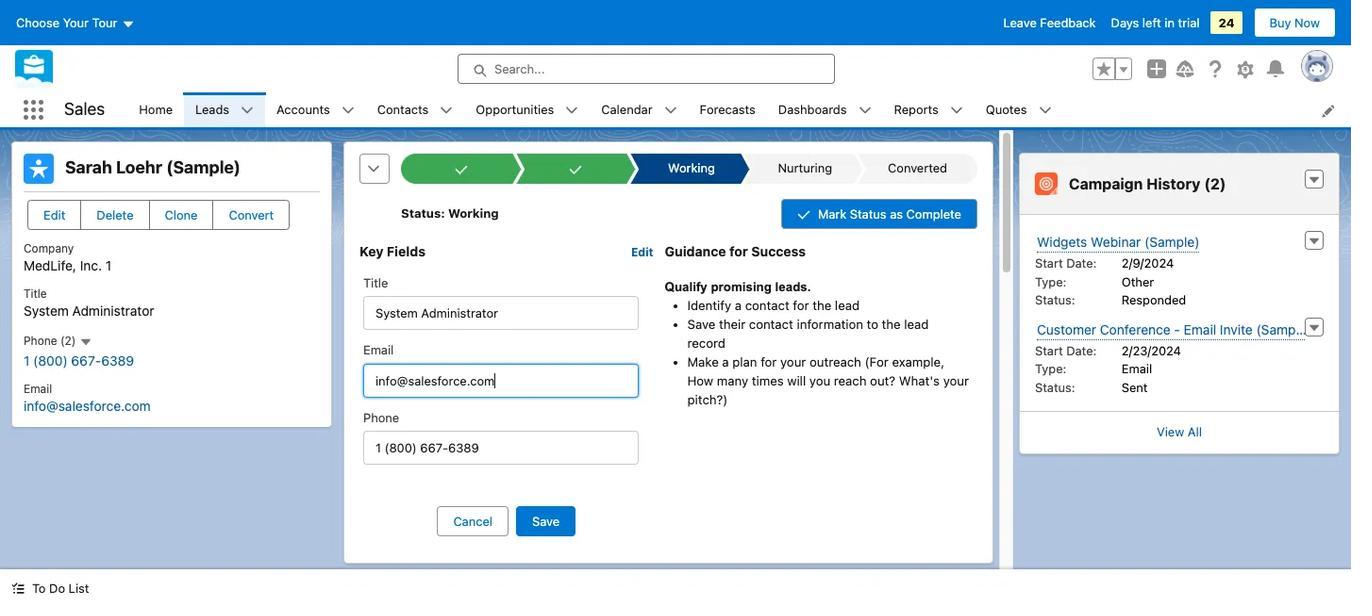 Task type: describe. For each thing, give the bounding box(es) containing it.
to
[[32, 581, 46, 596]]

1 vertical spatial 1
[[24, 353, 30, 369]]

home
[[139, 102, 173, 117]]

leave feedback link
[[1004, 15, 1096, 30]]

convert
[[229, 208, 274, 223]]

tour
[[92, 15, 117, 30]]

widgets webinar (sample) link
[[1037, 232, 1200, 253]]

contacts list item
[[366, 92, 465, 127]]

text default image for leads
[[241, 104, 254, 117]]

key
[[360, 243, 384, 259]]

text default image inside phone (2) popup button
[[79, 336, 92, 349]]

reports list item
[[883, 92, 975, 127]]

clone
[[165, 208, 198, 223]]

accounts list item
[[265, 92, 366, 127]]

text default image for reports
[[950, 104, 963, 117]]

sent
[[1122, 380, 1148, 395]]

leads link
[[184, 92, 241, 127]]

2/23/2024
[[1122, 343, 1181, 358]]

to do list
[[32, 581, 89, 596]]

accounts link
[[265, 92, 341, 127]]

customer conference - email invite (sample)
[[1037, 321, 1312, 337]]

info@salesforce.com
[[24, 398, 151, 414]]

24
[[1219, 15, 1235, 30]]

start date: for widgets
[[1035, 256, 1097, 271]]

company
[[24, 242, 74, 256]]

converted
[[888, 161, 947, 176]]

(2) inside campaign history element
[[1204, 176, 1226, 192]]

status : working
[[401, 206, 499, 221]]

2/9/2024
[[1122, 256, 1174, 271]]

0 horizontal spatial for
[[729, 243, 748, 259]]

plan
[[732, 354, 757, 370]]

contacts link
[[366, 92, 440, 127]]

fields
[[387, 243, 426, 259]]

example,
[[892, 354, 945, 370]]

success
[[751, 243, 806, 259]]

leads.
[[775, 280, 811, 294]]

now
[[1295, 15, 1320, 30]]

dashboards list item
[[767, 92, 883, 127]]

start for customer conference - email invite (sample)
[[1035, 343, 1063, 358]]

leads
[[195, 102, 229, 117]]

cancel
[[453, 514, 493, 530]]

type: for widgets webinar (sample)
[[1035, 274, 1067, 289]]

clone button
[[149, 200, 214, 230]]

calendar list item
[[590, 92, 688, 127]]

phone (2) button
[[24, 334, 92, 349]]

1 horizontal spatial edit
[[631, 245, 654, 259]]

accounts
[[277, 102, 330, 117]]

path options list box
[[401, 154, 978, 184]]

do
[[49, 581, 65, 596]]

date: for customer
[[1066, 343, 1097, 358]]

campaign
[[1069, 176, 1143, 192]]

will
[[787, 373, 806, 388]]

1 vertical spatial lead
[[904, 317, 929, 332]]

status: for widgets webinar (sample)
[[1035, 293, 1075, 308]]

save inside button
[[532, 514, 560, 530]]

edit inside button
[[43, 208, 65, 223]]

out?
[[870, 373, 896, 388]]

campaign history element
[[1019, 153, 1340, 454]]

how
[[687, 373, 713, 388]]

to do list button
[[0, 570, 100, 608]]

system
[[24, 303, 69, 319]]

complete
[[906, 207, 962, 222]]

mark status as complete button
[[781, 199, 978, 229]]

0 vertical spatial contact
[[745, 298, 790, 313]]

delete
[[97, 208, 134, 223]]

mark
[[818, 207, 847, 222]]

list
[[69, 581, 89, 596]]

title system administrator
[[24, 287, 154, 319]]

sales
[[64, 99, 105, 119]]

buy now button
[[1254, 8, 1336, 38]]

0 horizontal spatial working
[[448, 206, 499, 221]]

667-
[[71, 353, 101, 369]]

search...
[[494, 61, 545, 76]]

delete button
[[81, 200, 150, 230]]

qualify promising leads. identify a contact for the lead save their contact information to the lead record make a plan for your outreach (for example, how many times will you reach out? what's your pitch?)
[[665, 280, 969, 407]]

loehr
[[116, 158, 162, 177]]

reports
[[894, 102, 939, 117]]

1 vertical spatial your
[[943, 373, 969, 388]]

(for
[[865, 354, 889, 370]]

date: for widgets
[[1066, 256, 1097, 271]]

title for title
[[363, 275, 388, 290]]

calendar
[[601, 102, 653, 117]]

calendar link
[[590, 92, 664, 127]]

opportunities
[[476, 102, 554, 117]]

Email text field
[[363, 364, 638, 398]]

feedback
[[1040, 15, 1096, 30]]

trial
[[1178, 15, 1200, 30]]

1 vertical spatial contact
[[749, 317, 793, 332]]

leads list item
[[184, 92, 265, 127]]

in
[[1165, 15, 1175, 30]]

phone (2)
[[24, 334, 79, 348]]

to
[[867, 317, 878, 332]]

status inside mark status as complete button
[[850, 207, 887, 222]]

(sample) for widgets webinar (sample)
[[1145, 234, 1200, 250]]

dashboards
[[778, 102, 847, 117]]

quotes
[[986, 102, 1027, 117]]

1 (800) 667-6389 link
[[24, 353, 134, 369]]

converted link
[[866, 154, 968, 184]]

inc.
[[80, 258, 102, 274]]

other
[[1122, 274, 1154, 289]]

2 vertical spatial for
[[761, 354, 777, 370]]

text default image inside to do list button
[[11, 582, 25, 596]]

guidance for success
[[665, 243, 806, 259]]

1 horizontal spatial the
[[882, 317, 901, 332]]



Task type: vqa. For each thing, say whether or not it's contained in the screenshot.
Campaign History element
yes



Task type: locate. For each thing, give the bounding box(es) containing it.
text default image right contacts on the top left
[[440, 104, 453, 117]]

text default image for accounts
[[341, 104, 354, 117]]

text default image inside campaign history element
[[1308, 173, 1321, 187]]

customer conference - email invite (sample) link
[[1037, 319, 1312, 340]]

working
[[668, 161, 715, 176], [448, 206, 499, 221]]

0 horizontal spatial save
[[532, 514, 560, 530]]

1 horizontal spatial lead
[[904, 317, 929, 332]]

(sample) for sarah loehr (sample)
[[166, 158, 241, 177]]

choose
[[16, 15, 60, 30]]

for
[[729, 243, 748, 259], [793, 298, 809, 313], [761, 354, 777, 370]]

1 horizontal spatial phone
[[363, 410, 399, 425]]

all
[[1188, 425, 1202, 440]]

0 horizontal spatial phone
[[24, 334, 57, 348]]

0 vertical spatial 1
[[106, 258, 112, 274]]

text default image left calendar link at the top of the page
[[566, 104, 579, 117]]

as
[[890, 207, 903, 222]]

what's
[[899, 373, 940, 388]]

text default image inside quotes list item
[[1038, 104, 1052, 117]]

a left plan
[[722, 354, 729, 370]]

text default image
[[440, 104, 453, 117], [566, 104, 579, 117], [664, 104, 677, 117], [950, 104, 963, 117], [79, 336, 92, 349]]

0 vertical spatial save
[[687, 317, 716, 332]]

type: down widgets
[[1035, 274, 1067, 289]]

date: down customer
[[1066, 343, 1097, 358]]

phone inside popup button
[[24, 334, 57, 348]]

mark status as complete
[[818, 207, 962, 222]]

1 vertical spatial edit
[[631, 245, 654, 259]]

edit left guidance
[[631, 245, 654, 259]]

start date: down widgets
[[1035, 256, 1097, 271]]

text default image for opportunities
[[566, 104, 579, 117]]

1 vertical spatial date:
[[1066, 343, 1097, 358]]

date:
[[1066, 256, 1097, 271], [1066, 343, 1097, 358]]

0 vertical spatial start
[[1035, 256, 1063, 271]]

working right : on the left top of page
[[448, 206, 499, 221]]

1 vertical spatial status:
[[1035, 380, 1075, 395]]

edit up company
[[43, 208, 65, 223]]

conference
[[1100, 321, 1171, 337]]

1 horizontal spatial your
[[943, 373, 969, 388]]

1 inside company medlife, inc. 1
[[106, 258, 112, 274]]

0 horizontal spatial 1
[[24, 353, 30, 369]]

dashboards link
[[767, 92, 858, 127]]

phone for phone
[[363, 410, 399, 425]]

your up will
[[780, 354, 806, 370]]

1 horizontal spatial title
[[363, 275, 388, 290]]

quotes list item
[[975, 92, 1063, 127]]

text default image right calendar on the left of page
[[664, 104, 677, 117]]

(sample) right invite
[[1256, 321, 1312, 337]]

(800)
[[33, 353, 68, 369]]

title inside title system administrator
[[24, 287, 47, 301]]

1
[[106, 258, 112, 274], [24, 353, 30, 369]]

1 horizontal spatial working
[[668, 161, 715, 176]]

you
[[809, 373, 831, 388]]

title for title system administrator
[[24, 287, 47, 301]]

0 vertical spatial working
[[668, 161, 715, 176]]

0 vertical spatial (2)
[[1204, 176, 1226, 192]]

date: down widgets
[[1066, 256, 1097, 271]]

save up record
[[687, 317, 716, 332]]

convert button
[[213, 200, 290, 230]]

0 horizontal spatial status
[[401, 206, 441, 221]]

1 vertical spatial the
[[882, 317, 901, 332]]

1 vertical spatial phone
[[363, 410, 399, 425]]

their
[[719, 317, 746, 332]]

status up fields
[[401, 206, 441, 221]]

0 vertical spatial for
[[729, 243, 748, 259]]

1 horizontal spatial a
[[735, 298, 742, 313]]

-
[[1174, 321, 1180, 337]]

phone for phone (2)
[[24, 334, 57, 348]]

Title text field
[[363, 297, 638, 330]]

0 vertical spatial date:
[[1066, 256, 1097, 271]]

start date: down customer
[[1035, 343, 1097, 358]]

:
[[441, 206, 445, 221]]

many
[[717, 373, 748, 388]]

type: down customer
[[1035, 361, 1067, 376]]

2 horizontal spatial for
[[793, 298, 809, 313]]

1 horizontal spatial save
[[687, 317, 716, 332]]

edit link
[[631, 244, 654, 259]]

lead up information on the bottom right
[[835, 298, 860, 313]]

record
[[687, 336, 726, 351]]

days
[[1111, 15, 1139, 30]]

email info@salesforce.com
[[24, 382, 151, 414]]

guidance
[[665, 243, 726, 259]]

pitch?)
[[687, 392, 728, 407]]

invite
[[1220, 321, 1253, 337]]

cancel button
[[437, 507, 509, 537]]

working inside path options list box
[[668, 161, 715, 176]]

0 vertical spatial edit
[[43, 208, 65, 223]]

1 horizontal spatial 1
[[106, 258, 112, 274]]

0 vertical spatial lead
[[835, 298, 860, 313]]

2 date: from the top
[[1066, 343, 1097, 358]]

text default image for dashboards
[[858, 104, 871, 117]]

(sample) inside the widgets webinar (sample) link
[[1145, 234, 1200, 250]]

medlife,
[[24, 258, 76, 274]]

nurturing
[[778, 161, 832, 176]]

customer
[[1037, 321, 1096, 337]]

text default image inside contacts list item
[[440, 104, 453, 117]]

for up promising
[[729, 243, 748, 259]]

2 horizontal spatial (sample)
[[1256, 321, 1312, 337]]

outreach
[[810, 354, 861, 370]]

the up information on the bottom right
[[813, 298, 832, 313]]

1 start date: from the top
[[1035, 256, 1097, 271]]

contact right their
[[749, 317, 793, 332]]

history
[[1147, 176, 1201, 192]]

information
[[797, 317, 863, 332]]

start
[[1035, 256, 1063, 271], [1035, 343, 1063, 358]]

text default image inside reports list item
[[950, 104, 963, 117]]

(sample) inside "customer conference - email invite (sample)" link
[[1256, 321, 1312, 337]]

1 vertical spatial working
[[448, 206, 499, 221]]

contact
[[745, 298, 790, 313], [749, 317, 793, 332]]

title down the key
[[363, 275, 388, 290]]

nurturing link
[[752, 154, 854, 184]]

0 vertical spatial phone
[[24, 334, 57, 348]]

type: for customer conference - email invite (sample)
[[1035, 361, 1067, 376]]

(2) right history
[[1204, 176, 1226, 192]]

the right the 'to'
[[882, 317, 901, 332]]

times
[[752, 373, 784, 388]]

0 horizontal spatial lead
[[835, 298, 860, 313]]

1 horizontal spatial status
[[850, 207, 887, 222]]

0 vertical spatial status:
[[1035, 293, 1075, 308]]

for down leads.
[[793, 298, 809, 313]]

lead
[[835, 298, 860, 313], [904, 317, 929, 332]]

promising
[[711, 280, 772, 294]]

left
[[1143, 15, 1161, 30]]

quotes link
[[975, 92, 1038, 127]]

status: for customer conference - email invite (sample)
[[1035, 380, 1075, 395]]

status
[[401, 206, 441, 221], [850, 207, 887, 222]]

text default image for calendar
[[664, 104, 677, 117]]

text default image for quotes
[[1038, 104, 1052, 117]]

your
[[780, 354, 806, 370], [943, 373, 969, 388]]

0 horizontal spatial your
[[780, 354, 806, 370]]

1 vertical spatial type:
[[1035, 361, 1067, 376]]

group
[[1093, 58, 1132, 80]]

text default image inside leads list item
[[241, 104, 254, 117]]

title
[[363, 275, 388, 290], [24, 287, 47, 301]]

text default image inside accounts list item
[[341, 104, 354, 117]]

campaign history (2)
[[1069, 176, 1226, 192]]

buy now
[[1270, 15, 1320, 30]]

(sample) up 2/9/2024
[[1145, 234, 1200, 250]]

(sample) up clone
[[166, 158, 241, 177]]

0 horizontal spatial the
[[813, 298, 832, 313]]

contact down leads.
[[745, 298, 790, 313]]

0 horizontal spatial a
[[722, 354, 729, 370]]

1 horizontal spatial (2)
[[1204, 176, 1226, 192]]

1 vertical spatial a
[[722, 354, 729, 370]]

lead image
[[24, 154, 54, 184]]

text default image inside dashboards list item
[[858, 104, 871, 117]]

choose your tour
[[16, 15, 117, 30]]

leave feedback
[[1004, 15, 1096, 30]]

Phone telephone field
[[363, 431, 638, 465]]

0 vertical spatial start date:
[[1035, 256, 1097, 271]]

text default image
[[241, 104, 254, 117], [341, 104, 354, 117], [858, 104, 871, 117], [1038, 104, 1052, 117], [1308, 173, 1321, 187], [11, 582, 25, 596]]

sarah
[[65, 158, 112, 177]]

1 vertical spatial for
[[793, 298, 809, 313]]

text default image for contacts
[[440, 104, 453, 117]]

(2) inside phone (2) popup button
[[60, 334, 76, 348]]

webinar
[[1091, 234, 1141, 250]]

2 vertical spatial (sample)
[[1256, 321, 1312, 337]]

1 vertical spatial (sample)
[[1145, 234, 1200, 250]]

1 type: from the top
[[1035, 274, 1067, 289]]

start for widgets webinar (sample)
[[1035, 256, 1063, 271]]

list containing home
[[128, 92, 1351, 127]]

1 vertical spatial start
[[1035, 343, 1063, 358]]

your right what's
[[943, 373, 969, 388]]

text default image inside calendar list item
[[664, 104, 677, 117]]

0 vertical spatial type:
[[1035, 274, 1067, 289]]

(2) up 1 (800) 667-6389 on the bottom
[[60, 334, 76, 348]]

0 horizontal spatial (2)
[[60, 334, 76, 348]]

identify
[[687, 298, 731, 313]]

start date:
[[1035, 256, 1097, 271], [1035, 343, 1097, 358]]

your
[[63, 15, 89, 30]]

1 vertical spatial save
[[532, 514, 560, 530]]

text default image right reports
[[950, 104, 963, 117]]

edit button
[[27, 200, 81, 230]]

1 right inc.
[[106, 258, 112, 274]]

start date: for customer
[[1035, 343, 1097, 358]]

text default image inside opportunities list item
[[566, 104, 579, 117]]

0 horizontal spatial edit
[[43, 208, 65, 223]]

2 status: from the top
[[1035, 380, 1075, 395]]

2 start date: from the top
[[1035, 343, 1097, 358]]

start down customer
[[1035, 343, 1063, 358]]

save right cancel button
[[532, 514, 560, 530]]

save inside qualify promising leads. identify a contact for the lead save their contact information to the lead record make a plan for your outreach (for example, how many times will you reach out? what's your pitch?)
[[687, 317, 716, 332]]

save
[[687, 317, 716, 332], [532, 514, 560, 530]]

0 vertical spatial a
[[735, 298, 742, 313]]

status: up customer
[[1035, 293, 1075, 308]]

a down promising
[[735, 298, 742, 313]]

(2)
[[1204, 176, 1226, 192], [60, 334, 76, 348]]

0 horizontal spatial title
[[24, 287, 47, 301]]

1 status: from the top
[[1035, 293, 1075, 308]]

responded
[[1122, 293, 1186, 308]]

text default image up 667-
[[79, 336, 92, 349]]

opportunities link
[[465, 92, 566, 127]]

1 date: from the top
[[1066, 256, 1097, 271]]

view all
[[1157, 425, 1202, 440]]

1 start from the top
[[1035, 256, 1063, 271]]

company medlife, inc. 1
[[24, 242, 112, 274]]

status: down customer
[[1035, 380, 1075, 395]]

2 type: from the top
[[1035, 361, 1067, 376]]

1 horizontal spatial for
[[761, 354, 777, 370]]

email
[[1184, 321, 1216, 337], [363, 343, 394, 358], [1122, 361, 1152, 376], [24, 382, 52, 396]]

1 (800) 667-6389
[[24, 353, 134, 369]]

lead up example, on the bottom of page
[[904, 317, 929, 332]]

1 horizontal spatial (sample)
[[1145, 234, 1200, 250]]

start down widgets
[[1035, 256, 1063, 271]]

0 vertical spatial (sample)
[[166, 158, 241, 177]]

1 left (800)
[[24, 353, 30, 369]]

1 vertical spatial start date:
[[1035, 343, 1097, 358]]

opportunities list item
[[465, 92, 590, 127]]

0 vertical spatial your
[[780, 354, 806, 370]]

title up system
[[24, 287, 47, 301]]

list
[[128, 92, 1351, 127]]

buy
[[1270, 15, 1291, 30]]

2 start from the top
[[1035, 343, 1063, 358]]

for up times
[[761, 354, 777, 370]]

search... button
[[458, 54, 835, 84]]

view
[[1157, 425, 1184, 440]]

email inside email info@salesforce.com
[[24, 382, 52, 396]]

a
[[735, 298, 742, 313], [722, 354, 729, 370]]

0 vertical spatial the
[[813, 298, 832, 313]]

0 horizontal spatial (sample)
[[166, 158, 241, 177]]

1 vertical spatial (2)
[[60, 334, 76, 348]]

sarah loehr (sample)
[[65, 158, 241, 177]]

save button
[[516, 507, 576, 537]]

working down forecasts link
[[668, 161, 715, 176]]

status left as
[[850, 207, 887, 222]]

forecasts link
[[688, 92, 767, 127]]

contacts
[[377, 102, 429, 117]]



